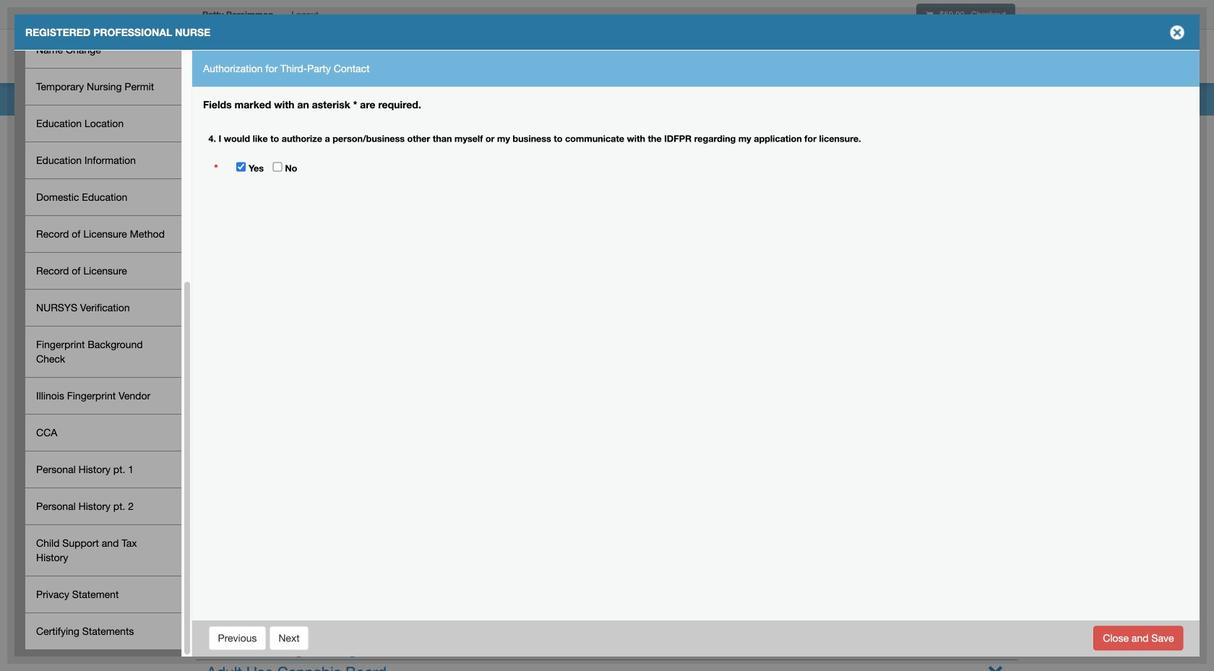 Task type: describe. For each thing, give the bounding box(es) containing it.
shopping cart image
[[926, 10, 934, 19]]



Task type: vqa. For each thing, say whether or not it's contained in the screenshot.
the shopping cart Image
yes



Task type: locate. For each thing, give the bounding box(es) containing it.
None checkbox
[[237, 162, 246, 172]]

illinois department of financial and professional regulation image
[[195, 33, 525, 79]]

close window image
[[1167, 21, 1190, 44]]

None checkbox
[[273, 162, 282, 172]]

chevron down image
[[989, 662, 1004, 672]]

None button
[[209, 627, 266, 651], [269, 627, 309, 651], [1094, 627, 1184, 651], [209, 627, 266, 651], [269, 627, 309, 651], [1094, 627, 1184, 651]]

chevron down image
[[989, 615, 1004, 630]]



